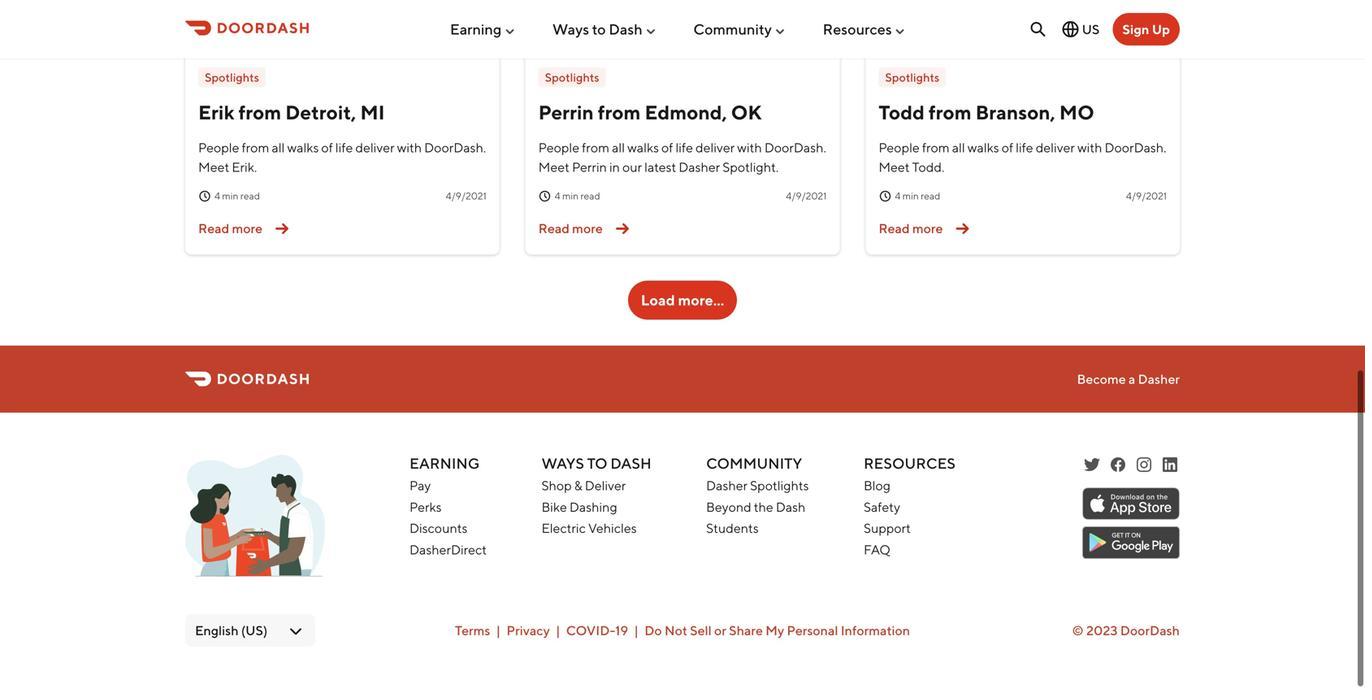 Task type: locate. For each thing, give the bounding box(es) containing it.
ok
[[731, 101, 762, 124]]

earning inside earning pay perks discounts dasherdirect
[[410, 455, 480, 472]]

more down erik.
[[232, 221, 263, 237]]

earning link
[[450, 14, 516, 44]]

2 horizontal spatial read
[[879, 221, 910, 237]]

meet inside the people from all walks of life deliver with doordash. meet todd.
[[879, 160, 910, 175]]

2 min from the left
[[562, 191, 579, 202]]

spotlights link up the todd
[[879, 68, 946, 88]]

1 horizontal spatial read
[[539, 221, 570, 237]]

read more down time line image
[[539, 221, 603, 237]]

from inside people from all walks of life deliver with doordash. meet erik.
[[242, 140, 269, 155]]

4 min read for perrin
[[555, 191, 600, 202]]

2 vertical spatial dasher
[[706, 478, 748, 494]]

read more
[[198, 221, 263, 237], [539, 221, 603, 237], [879, 221, 943, 237]]

1 spotlights link from the left
[[198, 68, 266, 88]]

walks inside people from all walks of life deliver with doordash. meet erik.
[[287, 140, 319, 155]]

all
[[272, 140, 285, 155], [612, 140, 625, 155], [952, 140, 965, 156]]

walks down todd from branson, mo
[[968, 140, 999, 156]]

read for erik
[[198, 221, 229, 237]]

read for todd
[[879, 221, 910, 237]]

2 horizontal spatial of
[[1002, 140, 1013, 156]]

spotlights link for todd
[[879, 68, 946, 88]]

0 vertical spatial community
[[694, 20, 772, 38]]

facebook link
[[1108, 455, 1128, 475]]

2 all from the left
[[612, 140, 625, 155]]

1 meet from the left
[[198, 160, 229, 175]]

1 more from the left
[[232, 221, 263, 237]]

vehicles
[[588, 521, 637, 537]]

dash for ways to dash
[[609, 20, 643, 38]]

walks
[[287, 140, 319, 155], [627, 140, 659, 155], [968, 140, 999, 156]]

3 read from the left
[[879, 221, 910, 237]]

meet inside people from all walks of life deliver with doordash. meet perrin in our latest dasher spotlight.
[[539, 160, 570, 175]]

0 horizontal spatial doordash.
[[424, 140, 486, 155]]

1 horizontal spatial with
[[737, 140, 762, 155]]

walks for branson,
[[968, 140, 999, 156]]

more left arrow right image on the left top of page
[[572, 221, 603, 237]]

0 horizontal spatial people
[[198, 140, 239, 155]]

of for detroit,
[[321, 140, 333, 155]]

4 min read right time line image
[[555, 191, 600, 202]]

walks for detroit,
[[287, 140, 319, 155]]

community link
[[694, 14, 787, 44]]

1 deliver from the left
[[355, 140, 395, 155]]

to for ways to dash
[[592, 20, 606, 38]]

read
[[240, 191, 260, 202], [581, 191, 600, 202], [921, 191, 941, 202]]

3 spotlights link from the left
[[879, 68, 946, 88]]

2 horizontal spatial more
[[912, 221, 943, 237]]

resources link
[[823, 14, 907, 44]]

community for community
[[694, 20, 772, 38]]

0 horizontal spatial 4/9/2021
[[446, 191, 487, 202]]

1 walks from the left
[[287, 140, 319, 155]]

0 horizontal spatial read
[[198, 221, 229, 237]]

1 vertical spatial dash
[[610, 455, 652, 472]]

of down the branson,
[[1002, 140, 1013, 156]]

deliver inside people from all walks of life deliver with doordash. meet erik.
[[355, 140, 395, 155]]

with inside the people from all walks of life deliver with doordash. meet todd.
[[1078, 140, 1102, 156]]

1 horizontal spatial arrow right image
[[950, 216, 976, 242]]

community
[[694, 20, 772, 38], [706, 455, 802, 472]]

1 horizontal spatial doordash.
[[765, 140, 826, 155]]

people inside people from all walks of life deliver with doordash. meet perrin in our latest dasher spotlight.
[[539, 140, 580, 155]]

dasher inside community dasher spotlights beyond the dash students
[[706, 478, 748, 494]]

2 horizontal spatial min
[[903, 191, 919, 202]]

3 read from the left
[[921, 191, 941, 202]]

3 min from the left
[[903, 191, 919, 202]]

spotlights up erik
[[205, 71, 259, 84]]

meet inside people from all walks of life deliver with doordash. meet erik.
[[198, 160, 229, 175]]

erik.
[[232, 160, 257, 175]]

2 horizontal spatial spotlights link
[[879, 68, 946, 88]]

0 horizontal spatial all
[[272, 140, 285, 155]]

people inside people from all walks of life deliver with doordash. meet erik.
[[198, 140, 239, 155]]

19
[[615, 623, 628, 639]]

1 4 from the left
[[215, 191, 220, 202]]

0 horizontal spatial more
[[232, 221, 263, 237]]

min down todd.
[[903, 191, 919, 202]]

3 read more from the left
[[879, 221, 943, 237]]

read down erik.
[[240, 191, 260, 202]]

life inside the people from all walks of life deliver with doordash. meet todd.
[[1016, 140, 1033, 156]]

all down todd from branson, mo
[[952, 140, 965, 156]]

0 horizontal spatial read more
[[198, 221, 263, 237]]

people for erik
[[198, 140, 239, 155]]

arrow right image
[[269, 216, 295, 242], [950, 216, 976, 242]]

0 horizontal spatial meet
[[198, 160, 229, 175]]

1 life from the left
[[335, 140, 353, 155]]

2 horizontal spatial read
[[921, 191, 941, 202]]

2 4 from the left
[[555, 191, 560, 202]]

dasher spotlights link
[[706, 478, 809, 494]]

not
[[665, 623, 687, 639]]

beyond
[[706, 500, 752, 515]]

dash inside ways to dash shop & deliver bike dashing electric vehicles
[[610, 455, 652, 472]]

meet for perrin
[[539, 160, 570, 175]]

3 meet from the left
[[879, 160, 910, 175]]

meet up time line image
[[539, 160, 570, 175]]

life down the branson,
[[1016, 140, 1033, 156]]

4 for perrin
[[555, 191, 560, 202]]

4/9/2021 for perrin from edmond, ok
[[786, 191, 827, 202]]

2 meet from the left
[[539, 160, 570, 175]]

time line image for todd from branson, mo
[[879, 190, 892, 203]]

deliver down mo
[[1036, 140, 1075, 156]]

community dasher spotlights beyond the dash students
[[706, 455, 809, 537]]

3 deliver from the left
[[1036, 140, 1075, 156]]

2 time line image from the left
[[879, 190, 892, 203]]

1 horizontal spatial more
[[572, 221, 603, 237]]

0 horizontal spatial walks
[[287, 140, 319, 155]]

min for todd
[[903, 191, 919, 202]]

all inside the people from all walks of life deliver with doordash. meet todd.
[[952, 140, 965, 156]]

spotlights link up erik
[[198, 68, 266, 88]]

2 horizontal spatial people
[[879, 140, 920, 156]]

1 horizontal spatial min
[[562, 191, 579, 202]]

1 with from the left
[[397, 140, 422, 155]]

earning for earning pay perks discounts dasherdirect
[[410, 455, 480, 472]]

1 horizontal spatial 4 min read
[[555, 191, 600, 202]]

2 4/9/2021 from the left
[[786, 191, 827, 202]]

all for detroit,
[[272, 140, 285, 155]]

2023
[[1086, 623, 1118, 639]]

1 horizontal spatial all
[[612, 140, 625, 155]]

min down erik.
[[222, 191, 238, 202]]

resources
[[823, 20, 892, 38], [864, 455, 956, 472]]

2 deliver from the left
[[696, 140, 735, 155]]

1 vertical spatial earning
[[410, 455, 480, 472]]

twitter link
[[1082, 455, 1102, 475]]

2 horizontal spatial 4
[[895, 191, 901, 202]]

2 horizontal spatial life
[[1016, 140, 1033, 156]]

more down todd.
[[912, 221, 943, 237]]

from for perrin from edmond, ok
[[598, 101, 641, 124]]

from inside people from all walks of life deliver with doordash. meet perrin in our latest dasher spotlight.
[[582, 140, 610, 155]]

with for erik from detroit, mi
[[397, 140, 422, 155]]

2 life from the left
[[676, 140, 693, 155]]

1 horizontal spatial meet
[[539, 160, 570, 175]]

2 more from the left
[[572, 221, 603, 237]]

1 4 min read from the left
[[215, 191, 260, 202]]

0 vertical spatial to
[[592, 20, 606, 38]]

with inside people from all walks of life deliver with doordash. meet perrin in our latest dasher spotlight.
[[737, 140, 762, 155]]

all inside people from all walks of life deliver with doordash. meet erik.
[[272, 140, 285, 155]]

1 horizontal spatial spotlights link
[[539, 68, 606, 88]]

bike dashing link
[[542, 500, 617, 515]]

0 horizontal spatial read
[[240, 191, 260, 202]]

dasher up beyond
[[706, 478, 748, 494]]

dasher
[[679, 160, 720, 175], [1138, 372, 1180, 387], [706, 478, 748, 494]]

become a dasher
[[1077, 372, 1180, 387]]

people up erik.
[[198, 140, 239, 155]]

spotlights up the todd
[[885, 71, 940, 84]]

read more down erik.
[[198, 221, 263, 237]]

google play image
[[1082, 527, 1180, 559]]

spotlights up the
[[750, 478, 809, 494]]

2 4 min read from the left
[[555, 191, 600, 202]]

resources inside 'link'
[[823, 20, 892, 38]]

1 vertical spatial perrin
[[572, 160, 607, 175]]

all for branson,
[[952, 140, 965, 156]]

all up in
[[612, 140, 625, 155]]

the
[[754, 500, 773, 515]]

1 4/9/2021 from the left
[[446, 191, 487, 202]]

1 of from the left
[[321, 140, 333, 155]]

of down detroit,
[[321, 140, 333, 155]]

1 horizontal spatial deliver
[[696, 140, 735, 155]]

doordash. inside people from all walks of life deliver with doordash. meet perrin in our latest dasher spotlight.
[[765, 140, 826, 155]]

3 with from the left
[[1078, 140, 1102, 156]]

4
[[215, 191, 220, 202], [555, 191, 560, 202], [895, 191, 901, 202]]

1 horizontal spatial 4/9/2021
[[786, 191, 827, 202]]

0 horizontal spatial 4
[[215, 191, 220, 202]]

0 vertical spatial resources
[[823, 20, 892, 38]]

0 vertical spatial dash
[[609, 20, 643, 38]]

more for erik
[[232, 221, 263, 237]]

life inside people from all walks of life deliver with doordash. meet erik.
[[335, 140, 353, 155]]

deliver
[[355, 140, 395, 155], [696, 140, 735, 155], [1036, 140, 1075, 156]]

0 vertical spatial earning
[[450, 20, 502, 38]]

with for todd from branson, mo
[[1078, 140, 1102, 156]]

dash
[[609, 20, 643, 38], [610, 455, 652, 472], [776, 500, 806, 515]]

support link
[[864, 521, 911, 537]]

meet left erik.
[[198, 160, 229, 175]]

1 horizontal spatial read more
[[539, 221, 603, 237]]

0 vertical spatial dasher
[[679, 160, 720, 175]]

life down detroit,
[[335, 140, 353, 155]]

arrow right image for detroit,
[[269, 216, 295, 242]]

3 doordash. from the left
[[1105, 140, 1167, 156]]

2 horizontal spatial 4/9/2021
[[1126, 191, 1167, 202]]

perrin inside people from all walks of life deliver with doordash. meet perrin in our latest dasher spotlight.
[[572, 160, 607, 175]]

3 more from the left
[[912, 221, 943, 237]]

1 read from the left
[[198, 221, 229, 237]]

4 min read down erik.
[[215, 191, 260, 202]]

1 people from the left
[[198, 140, 239, 155]]

of inside people from all walks of life deliver with doordash. meet perrin in our latest dasher spotlight.
[[662, 140, 673, 155]]

1 time line image from the left
[[198, 190, 211, 203]]

up
[[1152, 22, 1170, 37]]

or
[[714, 623, 726, 639]]

1 arrow right image from the left
[[269, 216, 295, 242]]

1 read more from the left
[[198, 221, 263, 237]]

dx beyondthedash erik2 image
[[185, 0, 500, 55]]

meet
[[198, 160, 229, 175], [539, 160, 570, 175], [879, 160, 910, 175]]

all for edmond,
[[612, 140, 625, 155]]

todd from branson, mo
[[879, 101, 1094, 124]]

instagram image
[[1134, 455, 1154, 475]]

2 read from the left
[[539, 221, 570, 237]]

deliver down mi
[[355, 140, 395, 155]]

1 horizontal spatial time line image
[[879, 190, 892, 203]]

1 all from the left
[[272, 140, 285, 155]]

3 4 from the left
[[895, 191, 901, 202]]

erik
[[198, 101, 234, 124]]

life
[[335, 140, 353, 155], [676, 140, 693, 155], [1016, 140, 1033, 156]]

1 horizontal spatial 4
[[555, 191, 560, 202]]

2 read more from the left
[[539, 221, 603, 237]]

1 min from the left
[[222, 191, 238, 202]]

dash for ways to dash shop & deliver bike dashing electric vehicles
[[610, 455, 652, 472]]

ways
[[553, 20, 589, 38], [542, 455, 584, 472]]

3 4 min read from the left
[[895, 191, 941, 202]]

0 horizontal spatial time line image
[[198, 190, 211, 203]]

1 horizontal spatial people
[[539, 140, 580, 155]]

2 spotlights link from the left
[[539, 68, 606, 88]]

0 horizontal spatial with
[[397, 140, 422, 155]]

of up latest
[[662, 140, 673, 155]]

pay
[[410, 478, 431, 494]]

2 horizontal spatial deliver
[[1036, 140, 1075, 156]]

spotlights link down the ways to dash in the top of the page
[[539, 68, 606, 88]]

3 life from the left
[[1016, 140, 1033, 156]]

people for todd
[[879, 140, 920, 156]]

of inside the people from all walks of life deliver with doordash. meet todd.
[[1002, 140, 1013, 156]]

deliver inside the people from all walks of life deliver with doordash. meet todd.
[[1036, 140, 1075, 156]]

walks up our
[[627, 140, 659, 155]]

deliver up spotlight.
[[696, 140, 735, 155]]

become a dasher link
[[1077, 372, 1180, 387]]

0 horizontal spatial life
[[335, 140, 353, 155]]

life up latest
[[676, 140, 693, 155]]

from
[[238, 101, 281, 124], [598, 101, 641, 124], [929, 101, 972, 124], [242, 140, 269, 155], [582, 140, 610, 155], [922, 140, 950, 156]]

1 vertical spatial to
[[587, 455, 608, 472]]

min
[[222, 191, 238, 202], [562, 191, 579, 202], [903, 191, 919, 202]]

community inside community dasher spotlights beyond the dash students
[[706, 455, 802, 472]]

dasher right latest
[[679, 160, 720, 175]]

sign up
[[1123, 22, 1170, 37]]

2 horizontal spatial doordash.
[[1105, 140, 1167, 156]]

dash inside community dasher spotlights beyond the dash students
[[776, 500, 806, 515]]

spotlights down the ways to dash in the top of the page
[[545, 71, 599, 84]]

faq link
[[864, 543, 891, 558]]

2 read from the left
[[581, 191, 600, 202]]

3 of from the left
[[1002, 140, 1013, 156]]

0 horizontal spatial arrow right image
[[269, 216, 295, 242]]

read
[[198, 221, 229, 237], [539, 221, 570, 237], [879, 221, 910, 237]]

1 vertical spatial resources
[[864, 455, 956, 472]]

read right time line image
[[581, 191, 600, 202]]

1 vertical spatial ways
[[542, 455, 584, 472]]

3 all from the left
[[952, 140, 965, 156]]

4 min read
[[215, 191, 260, 202], [555, 191, 600, 202], [895, 191, 941, 202]]

covid-19 link
[[566, 623, 628, 639]]

people up time line image
[[539, 140, 580, 155]]

do
[[645, 623, 662, 639]]

2 of from the left
[[662, 140, 673, 155]]

people up todd.
[[879, 140, 920, 156]]

1 horizontal spatial walks
[[627, 140, 659, 155]]

0 horizontal spatial min
[[222, 191, 238, 202]]

1 vertical spatial community
[[706, 455, 802, 472]]

linkedin image
[[1160, 455, 1180, 475]]

all down erik from detroit, mi
[[272, 140, 285, 155]]

2 doordash. from the left
[[765, 140, 826, 155]]

min right time line image
[[562, 191, 579, 202]]

2 horizontal spatial all
[[952, 140, 965, 156]]

read down todd.
[[921, 191, 941, 202]]

3 4/9/2021 from the left
[[1126, 191, 1167, 202]]

0 horizontal spatial spotlights link
[[198, 68, 266, 88]]

2 vertical spatial dash
[[776, 500, 806, 515]]

0 horizontal spatial 4 min read
[[215, 191, 260, 202]]

3 walks from the left
[[968, 140, 999, 156]]

4 min read down todd.
[[895, 191, 941, 202]]

todd.
[[912, 160, 945, 175]]

people inside the people from all walks of life deliver with doordash. meet todd.
[[879, 140, 920, 156]]

dasher right a
[[1138, 372, 1180, 387]]

of
[[321, 140, 333, 155], [662, 140, 673, 155], [1002, 140, 1013, 156]]

1 horizontal spatial life
[[676, 140, 693, 155]]

ways inside ways to dash shop & deliver bike dashing electric vehicles
[[542, 455, 584, 472]]

1 horizontal spatial of
[[662, 140, 673, 155]]

walks inside the people from all walks of life deliver with doordash. meet todd.
[[968, 140, 999, 156]]

arrow right image
[[609, 216, 635, 242]]

2 horizontal spatial with
[[1078, 140, 1102, 156]]

meet left todd.
[[879, 160, 910, 175]]

time line image
[[198, 190, 211, 203], [879, 190, 892, 203]]

to inside ways to dash shop & deliver bike dashing electric vehicles
[[587, 455, 608, 472]]

people
[[198, 140, 239, 155], [539, 140, 580, 155], [879, 140, 920, 156]]

2 horizontal spatial walks
[[968, 140, 999, 156]]

earning
[[450, 20, 502, 38], [410, 455, 480, 472]]

with
[[397, 140, 422, 155], [737, 140, 762, 155], [1078, 140, 1102, 156]]

edmond,
[[645, 101, 727, 124]]

0 horizontal spatial of
[[321, 140, 333, 155]]

ways for ways to dash shop & deliver bike dashing electric vehicles
[[542, 455, 584, 472]]

0 vertical spatial ways
[[553, 20, 589, 38]]

of inside people from all walks of life deliver with doordash. meet erik.
[[321, 140, 333, 155]]

sign up button
[[1113, 13, 1180, 46]]

read more down todd.
[[879, 221, 943, 237]]

2 horizontal spatial 4 min read
[[895, 191, 941, 202]]

spotlights for erik
[[205, 71, 259, 84]]

dx spotlight toddsmith3 image
[[866, 0, 1180, 55]]

linkedin link
[[1160, 455, 1180, 475]]

ways to dash link
[[553, 14, 657, 44]]

spotlights link for erik
[[198, 68, 266, 88]]

1 horizontal spatial read
[[581, 191, 600, 202]]

load
[[641, 292, 675, 309]]

2 horizontal spatial meet
[[879, 160, 910, 175]]

walks inside people from all walks of life deliver with doordash. meet perrin in our latest dasher spotlight.
[[627, 140, 659, 155]]

1 read from the left
[[240, 191, 260, 202]]

doordash. inside the people from all walks of life deliver with doordash. meet todd.
[[1105, 140, 1167, 156]]

walks for edmond,
[[627, 140, 659, 155]]

deliver for mo
[[1036, 140, 1075, 156]]

doordash. inside people from all walks of life deliver with doordash. meet erik.
[[424, 140, 486, 155]]

globe line image
[[1061, 20, 1081, 39]]

2 horizontal spatial read more
[[879, 221, 943, 237]]

people for perrin
[[539, 140, 580, 155]]

2 arrow right image from the left
[[950, 216, 976, 242]]

doordash for merchants image
[[185, 455, 325, 586]]

2 people from the left
[[539, 140, 580, 155]]

4 for erik
[[215, 191, 220, 202]]

safety link
[[864, 500, 900, 515]]

personal
[[787, 623, 838, 639]]

1 doordash. from the left
[[424, 140, 486, 155]]

to
[[592, 20, 606, 38], [587, 455, 608, 472]]

walks down erik from detroit, mi
[[287, 140, 319, 155]]

life inside people from all walks of life deliver with doordash. meet perrin in our latest dasher spotlight.
[[676, 140, 693, 155]]

0 horizontal spatial deliver
[[355, 140, 395, 155]]

min for erik
[[222, 191, 238, 202]]

2 walks from the left
[[627, 140, 659, 155]]

deliver inside people from all walks of life deliver with doordash. meet perrin in our latest dasher spotlight.
[[696, 140, 735, 155]]

safety
[[864, 500, 900, 515]]

2 with from the left
[[737, 140, 762, 155]]

spotlights for perrin
[[545, 71, 599, 84]]

all inside people from all walks of life deliver with doordash. meet perrin in our latest dasher spotlight.
[[612, 140, 625, 155]]

from inside the people from all walks of life deliver with doordash. meet todd.
[[922, 140, 950, 156]]

3 people from the left
[[879, 140, 920, 156]]

with inside people from all walks of life deliver with doordash. meet erik.
[[397, 140, 422, 155]]

information
[[841, 623, 910, 639]]

terms link
[[455, 623, 490, 639]]



Task type: vqa. For each thing, say whether or not it's contained in the screenshot.
2nd How from the bottom of the page
no



Task type: describe. For each thing, give the bounding box(es) containing it.
ways to dash
[[553, 20, 643, 38]]

meet for todd
[[879, 160, 910, 175]]

erik from detroit, mi
[[198, 101, 385, 124]]

do not sell or share my personal information
[[645, 623, 910, 639]]

privacy
[[507, 623, 550, 639]]

with for perrin from edmond, ok
[[737, 140, 762, 155]]

1 vertical spatial dasher
[[1138, 372, 1180, 387]]

4/9/2021 for todd from branson, mo
[[1126, 191, 1167, 202]]

read for todd
[[921, 191, 941, 202]]

share
[[729, 623, 763, 639]]

read more for perrin
[[539, 221, 603, 237]]

more for todd
[[912, 221, 943, 237]]

people from all walks of life deliver with doordash. meet perrin in our latest dasher spotlight.
[[539, 140, 826, 175]]

blog link
[[864, 478, 891, 494]]

more...
[[678, 292, 724, 309]]

electric
[[542, 521, 586, 537]]

us
[[1082, 22, 1100, 37]]

perks link
[[410, 500, 442, 515]]

covid-
[[566, 623, 615, 639]]

load more... button
[[628, 281, 737, 320]]

read more for todd
[[879, 221, 943, 237]]

doordash
[[1120, 623, 1180, 639]]

ways for ways to dash
[[553, 20, 589, 38]]

beyond the dash link
[[706, 500, 806, 515]]

0 vertical spatial perrin
[[539, 101, 594, 124]]

© 2023 doordash
[[1072, 623, 1180, 639]]

become
[[1077, 372, 1126, 387]]

&
[[574, 478, 582, 494]]

life for edmond,
[[676, 140, 693, 155]]

deliver for ok
[[696, 140, 735, 155]]

todd
[[879, 101, 925, 124]]

terms
[[455, 623, 490, 639]]

dashing
[[570, 500, 617, 515]]

4/9/2021 for erik from detroit, mi
[[446, 191, 487, 202]]

4 min read for todd
[[895, 191, 941, 202]]

dasher inside people from all walks of life deliver with doordash. meet perrin in our latest dasher spotlight.
[[679, 160, 720, 175]]

resources blog safety support faq
[[864, 455, 956, 558]]

people from all walks of life deliver with doordash. meet erik.
[[198, 140, 486, 175]]

read for perrin
[[581, 191, 600, 202]]

people from all walks of life deliver with doordash. meet todd.
[[879, 140, 1167, 175]]

life for branson,
[[1016, 140, 1033, 156]]

from for people from all walks of life deliver with doordash. meet todd.
[[922, 140, 950, 156]]

shop & deliver link
[[542, 478, 626, 494]]

perrin from edmond, ok
[[539, 101, 762, 124]]

privacy link
[[507, 623, 550, 639]]

arrow right image for branson,
[[950, 216, 976, 242]]

spotlight.
[[723, 160, 779, 175]]

pay link
[[410, 478, 431, 494]]

from for people from all walks of life deliver with doordash. meet perrin in our latest dasher spotlight.
[[582, 140, 610, 155]]

more for perrin
[[572, 221, 603, 237]]

instagram link
[[1134, 455, 1154, 475]]

to for ways to dash shop & deliver bike dashing electric vehicles
[[587, 455, 608, 472]]

ways to dash shop & deliver bike dashing electric vehicles
[[542, 455, 652, 537]]

dasherdirect link
[[410, 543, 487, 558]]

of for branson,
[[1002, 140, 1013, 156]]

time line image
[[539, 190, 552, 203]]

spotlights inside community dasher spotlights beyond the dash students
[[750, 478, 809, 494]]

from for erik from detroit, mi
[[238, 101, 281, 124]]

read more for erik
[[198, 221, 263, 237]]

discounts
[[410, 521, 468, 537]]

in
[[609, 160, 620, 175]]

perks
[[410, 500, 442, 515]]

app store image
[[1082, 488, 1180, 520]]

support
[[864, 521, 911, 537]]

sign
[[1123, 22, 1149, 37]]

do not sell or share my personal information link
[[645, 623, 910, 639]]

our
[[622, 160, 642, 175]]

community for community dasher spotlights beyond the dash students
[[706, 455, 802, 472]]

latest
[[645, 160, 676, 175]]

discounts link
[[410, 521, 468, 537]]

read for erik
[[240, 191, 260, 202]]

resources for resources blog safety support faq
[[864, 455, 956, 472]]

read for perrin
[[539, 221, 570, 237]]

doordash link
[[1120, 623, 1180, 639]]

mo
[[1060, 101, 1094, 124]]

doordash. for erik from detroit, mi
[[424, 140, 486, 155]]

covid-19
[[566, 623, 628, 639]]

students link
[[706, 521, 759, 537]]

4 min read for erik
[[215, 191, 260, 202]]

resources for resources
[[823, 20, 892, 38]]

mi
[[360, 101, 385, 124]]

doordash. for todd from branson, mo
[[1105, 140, 1167, 156]]

facebook image
[[1108, 455, 1128, 475]]

of for edmond,
[[662, 140, 673, 155]]

dx spotlight perrinduncan1 image
[[526, 0, 840, 55]]

earning pay perks discounts dasherdirect
[[410, 455, 487, 558]]

deliver
[[585, 478, 626, 494]]

shop
[[542, 478, 572, 494]]

a
[[1129, 372, 1136, 387]]

meet for erik
[[198, 160, 229, 175]]

deliver for mi
[[355, 140, 395, 155]]

spotlights link for perrin
[[539, 68, 606, 88]]

from for todd from branson, mo
[[929, 101, 972, 124]]

my
[[766, 623, 784, 639]]

earning for earning
[[450, 20, 502, 38]]

students
[[706, 521, 759, 537]]

faq
[[864, 543, 891, 558]]

4 for todd
[[895, 191, 901, 202]]

branson,
[[976, 101, 1056, 124]]

©
[[1072, 623, 1084, 639]]

detroit,
[[285, 101, 356, 124]]

from for people from all walks of life deliver with doordash. meet erik.
[[242, 140, 269, 155]]

spotlights for todd
[[885, 71, 940, 84]]

bike
[[542, 500, 567, 515]]

twitter image
[[1082, 455, 1102, 475]]

life for detroit,
[[335, 140, 353, 155]]

min for perrin
[[562, 191, 579, 202]]

blog
[[864, 478, 891, 494]]

electric vehicles link
[[542, 521, 637, 537]]

dasherdirect
[[410, 543, 487, 558]]

load more...
[[641, 292, 724, 309]]

time line image for erik from detroit, mi
[[198, 190, 211, 203]]

sell
[[690, 623, 712, 639]]

doordash. for perrin from edmond, ok
[[765, 140, 826, 155]]



